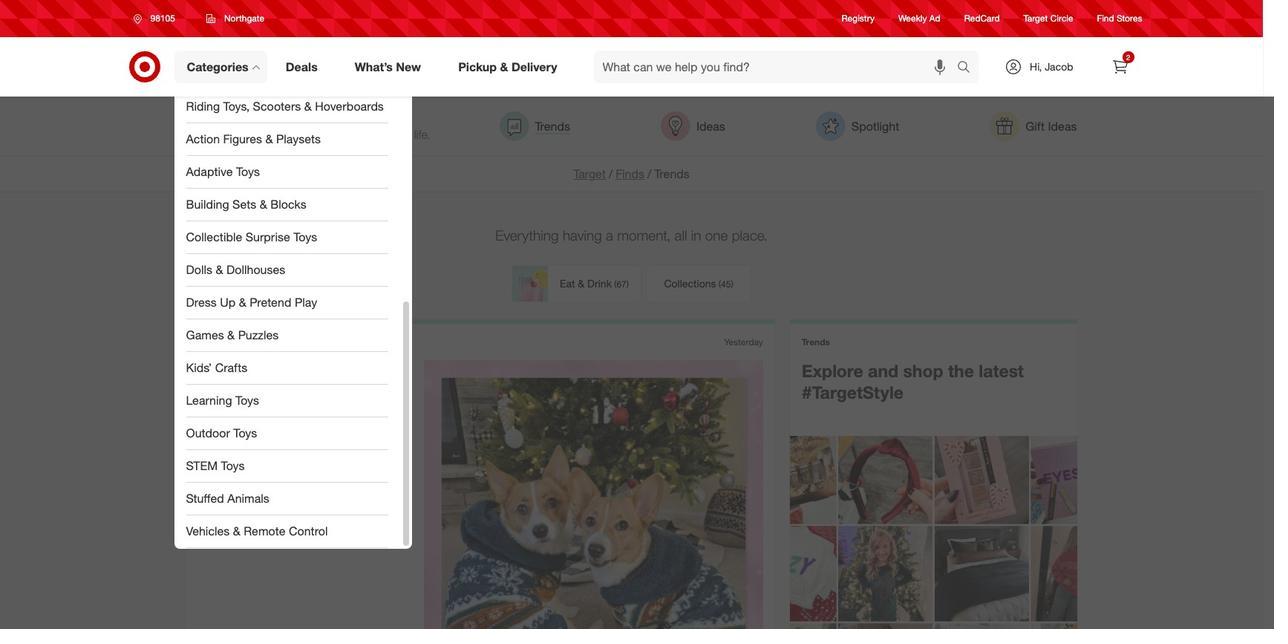 Task type: describe. For each thing, give the bounding box(es) containing it.
learning
[[186, 393, 232, 408]]

ideas
[[371, 127, 398, 142]]

toys for outdoor toys
[[233, 426, 257, 440]]

stem toys
[[186, 458, 245, 473]]

these
[[344, 471, 373, 486]]

pets
[[259, 387, 305, 414]]

games & puzzles
[[186, 328, 279, 342]]

ideas link
[[661, 111, 726, 141]]

gift ideas link
[[990, 111, 1077, 141]]

surprise
[[246, 230, 290, 244]]

delivery
[[512, 59, 557, 74]]

spotlight link
[[816, 111, 900, 141]]

weekly ad link
[[899, 12, 941, 25]]

ready
[[198, 471, 228, 486]]

deals
[[286, 59, 318, 74]]

eat
[[560, 277, 575, 290]]

building sets & blocks link
[[174, 189, 400, 221]]

dress
[[186, 295, 217, 310]]

outdoor
[[186, 426, 230, 440]]

trends
[[312, 127, 345, 142]]

shop
[[904, 360, 944, 381]]

find stores
[[1097, 13, 1143, 24]]

kids'
[[186, 360, 212, 375]]

to inside "from matching 'fits to festive toys, get ready for major smiles with these adorable pets."
[[304, 454, 314, 469]]

trends up kids' crafts
[[198, 336, 226, 348]]

the inside explore and shop the latest #targetstyle
[[948, 360, 974, 381]]

target for target circle
[[1024, 13, 1048, 24]]

stuffed animals
[[186, 491, 270, 506]]

categories
[[187, 59, 249, 74]]

collections
[[664, 277, 716, 290]]

games
[[186, 328, 224, 342]]

drink
[[588, 277, 612, 290]]

2
[[1127, 53, 1131, 62]]

gift
[[1026, 119, 1045, 133]]

( inside eat & drink ( 67 )
[[614, 279, 617, 290]]

( inside collections ( 45 )
[[719, 279, 721, 290]]

holidays
[[198, 414, 283, 441]]

games & puzzles link
[[174, 319, 400, 352]]

everything
[[496, 226, 559, 243]]

latest inside bringing the latest trends and ideas to life.
[[377, 110, 404, 125]]

target link
[[574, 166, 606, 181]]

collectible surprise toys link
[[174, 221, 400, 254]]

love
[[311, 387, 352, 414]]

everyone
[[198, 360, 293, 387]]

sets
[[232, 197, 256, 212]]

toys for adaptive toys
[[236, 164, 260, 179]]

explore
[[802, 360, 864, 381]]

collage of people showing off their #targetstyle image
[[790, 436, 1077, 629]]

outdoor toys
[[186, 426, 257, 440]]

blocks
[[270, 197, 307, 212]]

the inside everyone loves when pets love the holidays too!
[[358, 387, 390, 414]]

adaptive toys link
[[174, 156, 400, 189]]

everyone loves when pets love the holidays too!
[[198, 360, 390, 441]]

bringing the latest trends and ideas to life.
[[312, 110, 430, 142]]

& inside action figures & playsets link
[[265, 132, 273, 146]]

toys,
[[223, 99, 250, 114]]

crafts
[[215, 360, 248, 375]]

get
[[383, 454, 400, 469]]

the inside bringing the latest trends and ideas to life.
[[358, 110, 374, 125]]

festive
[[317, 454, 352, 469]]

a
[[606, 226, 613, 243]]

dolls & dollhouses link
[[174, 254, 400, 287]]

target finds image
[[186, 111, 297, 141]]

remote
[[244, 524, 286, 539]]

one
[[705, 226, 728, 243]]

98105 button
[[124, 5, 191, 32]]

collectible
[[186, 230, 242, 244]]

in
[[691, 226, 702, 243]]

riding
[[186, 99, 220, 114]]

& inside riding toys, scooters & hoverboards link
[[304, 99, 312, 114]]

learning toys
[[186, 393, 259, 408]]

up
[[220, 295, 236, 310]]

scooters
[[253, 99, 301, 114]]

stem toys link
[[174, 450, 400, 483]]

stuffed animals link
[[174, 483, 400, 515]]

& inside building sets & blocks link
[[260, 197, 267, 212]]

& inside vehicles & remote control link
[[233, 524, 241, 539]]

place.
[[732, 226, 768, 243]]

playsets
[[276, 132, 321, 146]]

kids' crafts link
[[174, 352, 400, 385]]

registry link
[[842, 12, 875, 25]]

stem
[[186, 458, 218, 473]]

target for target / finds / trends
[[574, 166, 606, 181]]



Task type: vqa. For each thing, say whether or not it's contained in the screenshot.
the bottom Add button the a
no



Task type: locate. For each thing, give the bounding box(es) containing it.
ad
[[930, 13, 941, 24]]

0 horizontal spatial (
[[614, 279, 617, 290]]

action
[[186, 132, 220, 146]]

vehicles & remote control link
[[174, 515, 400, 548]]

and inside explore and shop the latest #targetstyle
[[868, 360, 899, 381]]

) right collections at the right top of page
[[731, 279, 734, 290]]

latest inside explore and shop the latest #targetstyle
[[979, 360, 1024, 381]]

find
[[1097, 13, 1115, 24]]

0 horizontal spatial ideas
[[697, 119, 726, 133]]

deals link
[[273, 51, 336, 83]]

& inside the "dress up & pretend play" link
[[239, 295, 246, 310]]

target circle
[[1024, 13, 1074, 24]]

everything having a moment, all in one place.
[[496, 226, 768, 243]]

( right 'drink'
[[614, 279, 617, 290]]

1 horizontal spatial (
[[719, 279, 721, 290]]

trends down delivery on the left top
[[535, 119, 570, 133]]

trends
[[535, 119, 570, 133], [655, 166, 690, 181], [198, 336, 226, 348], [802, 336, 830, 348]]

0 horizontal spatial target
[[574, 166, 606, 181]]

0 vertical spatial and
[[348, 127, 367, 142]]

collections ( 45 )
[[664, 277, 734, 290]]

1 horizontal spatial and
[[868, 360, 899, 381]]

moment,
[[617, 226, 671, 243]]

target
[[1024, 13, 1048, 24], [574, 166, 606, 181]]

weekly
[[899, 13, 927, 24]]

vehicles & remote control
[[186, 524, 328, 539]]

pickup
[[458, 59, 497, 74]]

and up #targetstyle
[[868, 360, 899, 381]]

hi,
[[1030, 60, 1042, 73]]

1 horizontal spatial target
[[1024, 13, 1048, 24]]

riding toys, scooters & hoverboards
[[186, 99, 384, 114]]

What can we help you find? suggestions appear below search field
[[594, 51, 961, 83]]

) inside eat & drink ( 67 )
[[627, 279, 629, 290]]

for
[[231, 471, 245, 486]]

northgate
[[224, 13, 264, 24]]

outdoor toys link
[[174, 417, 400, 450]]

&
[[500, 59, 508, 74], [304, 99, 312, 114], [265, 132, 273, 146], [260, 197, 267, 212], [216, 262, 223, 277], [578, 277, 585, 290], [239, 295, 246, 310], [227, 328, 235, 342], [233, 524, 241, 539]]

collectible surprise toys
[[186, 230, 317, 244]]

2 ( from the left
[[719, 279, 721, 290]]

dress up & pretend play link
[[174, 287, 400, 319]]

all
[[675, 226, 687, 243]]

trends right finds
[[655, 166, 690, 181]]

stuffed
[[186, 491, 224, 506]]

weekly ad
[[899, 13, 941, 24]]

0 vertical spatial to
[[401, 127, 411, 142]]

& right dolls
[[216, 262, 223, 277]]

toys for stem toys
[[221, 458, 245, 473]]

& left 'bringing'
[[304, 99, 312, 114]]

1 vertical spatial the
[[948, 360, 974, 381]]

45
[[721, 279, 731, 290]]

1 ( from the left
[[614, 279, 617, 290]]

& right figures
[[265, 132, 273, 146]]

) right 'drink'
[[627, 279, 629, 290]]

animals
[[227, 491, 270, 506]]

1 horizontal spatial to
[[401, 127, 411, 142]]

when
[[198, 387, 254, 414]]

1 horizontal spatial )
[[731, 279, 734, 290]]

from
[[198, 454, 225, 469]]

2 ideas from the left
[[1048, 119, 1077, 133]]

and inside bringing the latest trends and ideas to life.
[[348, 127, 367, 142]]

trends up explore
[[802, 336, 830, 348]]

with
[[319, 471, 341, 486]]

2 / from the left
[[648, 166, 652, 181]]

dollhouses
[[227, 262, 285, 277]]

to inside bringing the latest trends and ideas to life.
[[401, 127, 411, 142]]

0 horizontal spatial /
[[609, 166, 613, 181]]

98105
[[150, 13, 175, 24]]

(
[[614, 279, 617, 290], [719, 279, 721, 290]]

target left 'finds' link
[[574, 166, 606, 181]]

eat & drink ( 67 )
[[560, 277, 629, 290]]

hoverboards
[[315, 99, 384, 114]]

pets.
[[248, 488, 274, 502]]

2 vertical spatial the
[[358, 387, 390, 414]]

and
[[348, 127, 367, 142], [868, 360, 899, 381]]

1 horizontal spatial /
[[648, 166, 652, 181]]

& right sets
[[260, 197, 267, 212]]

vehicles
[[186, 524, 230, 539]]

& inside games & puzzles link
[[227, 328, 235, 342]]

search
[[951, 61, 986, 75]]

to right 'fits
[[304, 454, 314, 469]]

0 horizontal spatial and
[[348, 127, 367, 142]]

0 vertical spatial the
[[358, 110, 374, 125]]

trends link
[[499, 111, 570, 141]]

finds link
[[616, 166, 645, 181]]

( right collections at the right top of page
[[719, 279, 721, 290]]

1 / from the left
[[609, 166, 613, 181]]

the right shop
[[948, 360, 974, 381]]

building
[[186, 197, 229, 212]]

what's
[[355, 59, 393, 74]]

1 vertical spatial and
[[868, 360, 899, 381]]

smiles
[[282, 471, 316, 486]]

2 link
[[1104, 51, 1137, 83]]

& right pickup at the left top
[[500, 59, 508, 74]]

& inside pickup & delivery "link"
[[500, 59, 508, 74]]

building sets & blocks
[[186, 197, 307, 212]]

1 horizontal spatial latest
[[979, 360, 1024, 381]]

and left ideas
[[348, 127, 367, 142]]

& left remote
[[233, 524, 241, 539]]

too!
[[289, 414, 329, 441]]

pretend
[[250, 295, 291, 310]]

0 horizontal spatial to
[[304, 454, 314, 469]]

kids' crafts
[[186, 360, 248, 375]]

the
[[358, 110, 374, 125], [948, 360, 974, 381], [358, 387, 390, 414]]

adaptive
[[186, 164, 233, 179]]

/ left finds
[[609, 166, 613, 181]]

categories link
[[174, 51, 267, 83]]

everyone loves when pets love the holidays too! image
[[424, 360, 763, 629]]

target left 'circle'
[[1024, 13, 1048, 24]]

toys for learning toys
[[235, 393, 259, 408]]

pickup & delivery link
[[446, 51, 576, 83]]

loves
[[299, 360, 352, 387]]

having
[[563, 226, 602, 243]]

the right love
[[358, 387, 390, 414]]

0 vertical spatial latest
[[377, 110, 404, 125]]

riding toys, scooters & hoverboards link
[[174, 91, 400, 123]]

0 horizontal spatial )
[[627, 279, 629, 290]]

0 horizontal spatial latest
[[377, 110, 404, 125]]

life.
[[414, 127, 430, 142]]

toys inside 'link'
[[221, 458, 245, 473]]

1 vertical spatial to
[[304, 454, 314, 469]]

2 ) from the left
[[731, 279, 734, 290]]

search button
[[951, 51, 986, 86]]

67
[[617, 279, 627, 290]]

to left life.
[[401, 127, 411, 142]]

1 horizontal spatial ideas
[[1048, 119, 1077, 133]]

dolls
[[186, 262, 212, 277]]

explore and shop the latest #targetstyle
[[802, 360, 1024, 402]]

hi, jacob
[[1030, 60, 1074, 73]]

ideas
[[697, 119, 726, 133], [1048, 119, 1077, 133]]

) inside collections ( 45 )
[[731, 279, 734, 290]]

& right games
[[227, 328, 235, 342]]

)
[[627, 279, 629, 290], [731, 279, 734, 290]]

1 ideas from the left
[[697, 119, 726, 133]]

0 vertical spatial target
[[1024, 13, 1048, 24]]

adaptive toys
[[186, 164, 260, 179]]

/ right finds
[[648, 166, 652, 181]]

& right up
[[239, 295, 246, 310]]

gift ideas
[[1026, 119, 1077, 133]]

1 ) from the left
[[627, 279, 629, 290]]

dress up & pretend play
[[186, 295, 317, 310]]

1 vertical spatial target
[[574, 166, 606, 181]]

play
[[295, 295, 317, 310]]

target / finds / trends
[[574, 166, 690, 181]]

& inside dolls & dollhouses link
[[216, 262, 223, 277]]

the up ideas
[[358, 110, 374, 125]]

1 vertical spatial latest
[[979, 360, 1024, 381]]

major
[[248, 471, 278, 486]]

registry
[[842, 13, 875, 24]]

control
[[289, 524, 328, 539]]

'fits
[[281, 454, 300, 469]]

what's new
[[355, 59, 421, 74]]

& right eat
[[578, 277, 585, 290]]



